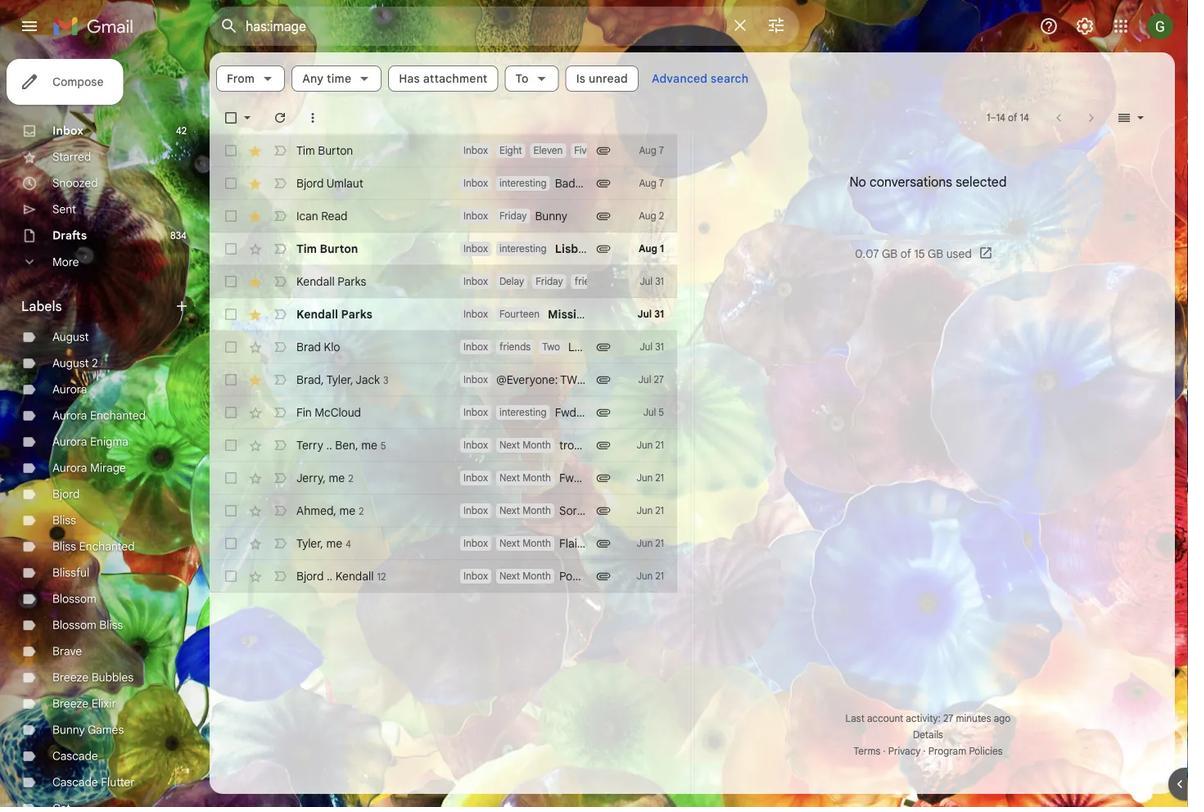 Task type: locate. For each thing, give the bounding box(es) containing it.
burton down 'read'
[[320, 242, 358, 256]]

31 right dog
[[654, 308, 664, 321]]

brad left klo
[[296, 340, 321, 354]]

brad klo
[[296, 340, 340, 354]]

aug 2
[[639, 210, 664, 222]]

inbox for tropical plant
[[463, 439, 488, 452]]

1 vertical spatial kendall
[[296, 307, 338, 321]]

interesting down @everyone: on the left of page
[[499, 407, 547, 419]]

0 horizontal spatial ·
[[883, 746, 886, 758]]

, down jerry , me 2
[[334, 503, 336, 518]]

21
[[655, 439, 664, 452], [655, 472, 664, 484], [655, 505, 664, 517], [655, 538, 664, 550], [655, 570, 664, 583]]

3 interesting from the top
[[499, 407, 547, 419]]

None checkbox
[[223, 175, 239, 192], [223, 241, 239, 257], [223, 273, 239, 290], [223, 306, 239, 323], [223, 470, 239, 486], [223, 175, 239, 192], [223, 241, 239, 257], [223, 273, 239, 290], [223, 306, 239, 323], [223, 470, 239, 486]]

2 row from the top
[[210, 200, 677, 233]]

1 next month from the top
[[499, 439, 551, 452]]

0 vertical spatial enchanted
[[90, 409, 146, 423]]

7 row from the top
[[210, 396, 677, 429]]

1 · from the left
[[883, 746, 886, 758]]

11 row from the top
[[210, 527, 677, 560]]

2 tim burton from the top
[[296, 242, 358, 256]]

0 horizontal spatial time
[[327, 71, 351, 86]]

2 right ahmed
[[359, 505, 364, 517]]

2 up aurora enchanted link
[[92, 356, 98, 371]]

2 tim from the top
[[296, 242, 317, 256]]

1 vertical spatial jul 31
[[638, 308, 664, 321]]

1 horizontal spatial ·
[[923, 746, 926, 758]]

friday inside kendall parks row
[[536, 276, 563, 288]]

tim burton
[[296, 143, 353, 158], [296, 242, 358, 256]]

gmail image
[[52, 10, 142, 43]]

friday inside row
[[499, 210, 527, 222]]

me
[[361, 438, 377, 452], [329, 471, 345, 485], [339, 503, 355, 518], [326, 536, 342, 550]]

4 21 from the top
[[655, 538, 664, 550]]

1 vertical spatial 5
[[381, 440, 386, 452]]

0 vertical spatial bunny
[[535, 209, 567, 223]]

1 vertical spatial for
[[588, 569, 603, 583]]

0 horizontal spatial bunny
[[52, 723, 85, 737]]

3 aug from the top
[[639, 210, 656, 222]]

bunny inside labels navigation
[[52, 723, 85, 737]]

2 7 from the top
[[659, 177, 664, 190]]

.. for bjord
[[327, 569, 333, 583]]

.. left ben
[[326, 438, 332, 452]]

5 right ben
[[381, 440, 386, 452]]

2 aurora from the top
[[52, 409, 87, 423]]

next month left "flair"
[[499, 538, 551, 550]]

1 aug 7 from the top
[[639, 145, 664, 157]]

1 horizontal spatial tyler
[[326, 372, 350, 387]]

next month left pods
[[499, 570, 551, 583]]

aurora up bjord link
[[52, 461, 87, 475]]

4 jun from the top
[[637, 538, 653, 550]]

row containing tim burton
[[210, 233, 677, 265]]

3 jun 21 from the top
[[637, 505, 664, 517]]

jul for finally
[[643, 407, 656, 419]]

toggle split pane mode image
[[1116, 110, 1132, 126]]

inbox for lisbon
[[463, 243, 488, 255]]

834
[[170, 230, 187, 242]]

next month left sorry
[[499, 505, 551, 517]]

badger, go hiss
[[555, 176, 634, 190]]

aurora up aurora mirage
[[52, 435, 87, 449]]

1 vertical spatial bunny
[[52, 723, 85, 737]]

1 vertical spatial aug 7
[[639, 177, 664, 190]]

for left the your
[[590, 504, 605, 518]]

mccloud
[[315, 405, 361, 420]]

has attachment image inside tim burton row
[[595, 142, 612, 159]]

me right jerry
[[329, 471, 345, 485]]

2 august from the top
[[52, 356, 89, 371]]

1 vertical spatial tyler
[[296, 536, 320, 550]]

2 interesting from the top
[[499, 243, 547, 255]]

1 vertical spatial 7
[[659, 177, 664, 190]]

has attachment image right the ai
[[595, 536, 612, 552]]

tim burton down the ican read
[[296, 242, 358, 256]]

interesting up the delay
[[499, 243, 547, 255]]

has attachment image right let's
[[595, 339, 612, 355]]

1 tim burton from the top
[[296, 143, 353, 158]]

tim burton for aug 1
[[296, 242, 358, 256]]

has attachment image up sorry for your loss
[[595, 470, 612, 486]]

bunny for bunny games
[[52, 723, 85, 737]]

bjord up "bliss" "link"
[[52, 487, 80, 502]]

row containing jerry
[[210, 462, 677, 495]]

bjord for bjord umlaut
[[296, 176, 324, 190]]

inbox for badger, go hiss
[[463, 177, 488, 190]]

aug 7 for umlaut
[[639, 177, 664, 190]]

2 month from the top
[[523, 472, 551, 484]]

0 horizontal spatial 1
[[660, 243, 664, 255]]

flair ai
[[559, 536, 594, 551]]

1 august from the top
[[52, 330, 89, 344]]

0 vertical spatial august
[[52, 330, 89, 344]]

aug right the five
[[639, 145, 657, 157]]

0 vertical spatial breeze
[[52, 671, 89, 685]]

next month for sorry for your loss
[[499, 505, 551, 517]]

jul down aug 1
[[640, 276, 653, 288]]

1 vertical spatial brad
[[296, 372, 321, 387]]

month for pods
[[523, 570, 551, 583]]

me right ahmed
[[339, 503, 355, 518]]

.. down tyler , me 4
[[327, 569, 333, 583]]

1 horizontal spatial 1
[[987, 112, 990, 124]]

2 has attachment image from the top
[[595, 339, 612, 355]]

3 jun from the top
[[637, 505, 653, 517]]

inbox inside tim burton row
[[463, 145, 488, 157]]

1 brad from the top
[[296, 340, 321, 354]]

0 vertical spatial 31
[[655, 276, 664, 288]]

of for 14
[[1008, 112, 1017, 124]]

blossom link
[[52, 592, 96, 606]]

has attachment image down go
[[595, 208, 612, 224]]

terry .. ben , me 5
[[296, 438, 386, 452]]

2 jun 21 from the top
[[637, 472, 664, 484]]

0 vertical spatial 1
[[987, 112, 990, 124]]

aurora for aurora "link"
[[52, 382, 87, 397]]

· right terms
[[883, 746, 886, 758]]

1 21 from the top
[[655, 439, 664, 452]]

2 jun from the top
[[637, 472, 653, 484]]

1 14 from the left
[[996, 112, 1006, 124]]

jun 21 for tropical plant
[[637, 439, 664, 452]]

missing
[[548, 307, 590, 321]]

4 jun 21 from the top
[[637, 538, 664, 550]]

2 brad from the top
[[296, 372, 321, 387]]

4 month from the top
[[523, 538, 551, 550]]

1 horizontal spatial time
[[789, 340, 812, 354]]

, up ahmed , me 2
[[323, 471, 326, 485]]

1 vertical spatial august
[[52, 356, 89, 371]]

inbox inside labels navigation
[[52, 124, 83, 138]]

tim down ican
[[296, 242, 317, 256]]

0 vertical spatial 27
[[654, 374, 664, 386]]

for right pods
[[588, 569, 603, 583]]

cascade down cascade link
[[52, 775, 98, 790]]

1 vertical spatial ..
[[327, 569, 333, 583]]

1 aug from the top
[[639, 145, 657, 157]]

0 vertical spatial ..
[[326, 438, 332, 452]]

fin mccloud
[[296, 405, 361, 420]]

1 up selected
[[987, 112, 990, 124]]

your
[[608, 504, 631, 518]]

ahmed
[[296, 503, 334, 518]]

main menu image
[[20, 16, 39, 36]]

has attachment image right lisbon
[[595, 241, 612, 257]]

12 row from the top
[[210, 560, 677, 593]]

2 has attachment image from the top
[[595, 175, 612, 192]]

2 .. from the top
[[327, 569, 333, 583]]

row containing ican read
[[210, 200, 677, 233]]

1 7 from the top
[[659, 145, 664, 157]]

any time button
[[292, 66, 382, 92]]

enchanted up blissful
[[79, 540, 135, 554]]

5 down jul 27
[[659, 407, 664, 419]]

aug 7 inside tim burton row
[[639, 145, 664, 157]]

1 tim from the top
[[296, 143, 315, 158]]

1 next from the top
[[499, 439, 520, 452]]

inbox for fwd: office decor
[[463, 472, 488, 484]]

aurora down the "august 2" link
[[52, 382, 87, 397]]

aurora
[[52, 382, 87, 397], [52, 409, 87, 423], [52, 435, 87, 449], [52, 461, 87, 475]]

eleven
[[534, 145, 563, 157]]

bunny for bunny
[[535, 209, 567, 223]]

row
[[210, 167, 677, 200], [210, 200, 677, 233], [210, 233, 677, 265], [210, 298, 677, 331], [210, 331, 812, 364], [210, 364, 677, 396], [210, 396, 677, 429], [210, 429, 677, 462], [210, 462, 677, 495], [210, 495, 677, 527], [210, 527, 677, 560], [210, 560, 677, 593]]

.. for terry
[[326, 438, 332, 452]]

7 has attachment image from the top
[[595, 568, 612, 585]]

tim burton up bjord umlaut
[[296, 143, 353, 158]]

5 jun 21 from the top
[[637, 570, 664, 583]]

5 has attachment image from the top
[[595, 470, 612, 486]]

jul up jul 27
[[640, 341, 653, 353]]

1 vertical spatial tim
[[296, 242, 317, 256]]

1 has attachment image from the top
[[595, 142, 612, 159]]

fwd: down "two"
[[555, 405, 579, 420]]

jul for do
[[640, 341, 653, 353]]

1 vertical spatial bjord
[[52, 487, 80, 502]]

2 21 from the top
[[655, 472, 664, 484]]

1 vertical spatial of
[[900, 247, 911, 261]]

4 next month from the top
[[499, 538, 551, 550]]

1 horizontal spatial of
[[1008, 112, 1017, 124]]

0 vertical spatial tyler
[[326, 372, 350, 387]]

friday up the delay
[[499, 210, 527, 222]]

0 vertical spatial friday
[[499, 210, 527, 222]]

aurora for aurora mirage
[[52, 461, 87, 475]]

3 row from the top
[[210, 233, 677, 265]]

has attachment image for sorry for your loss
[[595, 503, 612, 519]]

1 vertical spatial time
[[789, 340, 812, 354]]

, down brad klo
[[321, 372, 324, 387]]

burton up bjord umlaut
[[318, 143, 353, 158]]

0 vertical spatial for
[[590, 504, 605, 518]]

..
[[326, 438, 332, 452], [327, 569, 333, 583]]

9 row from the top
[[210, 462, 677, 495]]

privacy link
[[888, 746, 921, 758]]

hot
[[593, 307, 613, 321]]

1 cascade from the top
[[52, 749, 98, 764]]

burton inside row
[[318, 143, 353, 158]]

1 breeze from the top
[[52, 671, 89, 685]]

has attachment image right pods
[[595, 568, 612, 585]]

gb right 0.07
[[882, 247, 898, 261]]

row containing brad
[[210, 364, 677, 396]]

, for jerry
[[323, 471, 326, 485]]

3 has attachment image from the top
[[595, 372, 612, 388]]

2 inside labels navigation
[[92, 356, 98, 371]]

loss
[[634, 504, 655, 518]]

0 horizontal spatial 14
[[996, 112, 1006, 124]]

kendall for row containing kendall parks
[[296, 307, 338, 321]]

fin
[[296, 405, 312, 420]]

kendall
[[296, 274, 335, 289], [296, 307, 338, 321], [336, 569, 374, 583]]

8 row from the top
[[210, 429, 677, 462]]

jun for fwd: office decor
[[637, 472, 653, 484]]

1 vertical spatial blossom
[[52, 618, 96, 633]]

cascade flutter link
[[52, 775, 135, 790]]

0 vertical spatial aug 7
[[639, 145, 664, 157]]

5 next month from the top
[[499, 570, 551, 583]]

me for tyler
[[326, 536, 342, 550]]

interesting down eight
[[499, 177, 547, 190]]

27 right the 'activity:'
[[943, 713, 954, 725]]

31 right another
[[655, 341, 664, 353]]

cascade down bunny games
[[52, 749, 98, 764]]

month for sorry
[[523, 505, 551, 517]]

None search field
[[210, 7, 799, 46]]

2 aug 7 from the top
[[639, 177, 664, 190]]

aug right hiss
[[639, 177, 657, 190]]

0 vertical spatial bliss
[[52, 513, 76, 528]]

0 vertical spatial jul 31
[[640, 276, 664, 288]]

inbox for fwd: finally
[[463, 407, 488, 419]]

aug down aug 2
[[639, 243, 657, 255]]

jul 31 down aug 1
[[640, 276, 664, 288]]

policies
[[969, 746, 1003, 758]]

0 vertical spatial tim burton
[[296, 143, 353, 158]]

1 vertical spatial 27
[[943, 713, 954, 725]]

brad up fin
[[296, 372, 321, 387]]

0 vertical spatial of
[[1008, 112, 1017, 124]]

aurora down aurora "link"
[[52, 409, 87, 423]]

aurora enigma
[[52, 435, 128, 449]]

row containing bjord umlaut
[[210, 167, 677, 200]]

bliss for "bliss" "link"
[[52, 513, 76, 528]]

read
[[321, 209, 348, 223]]

me for ahmed
[[339, 503, 355, 518]]

jul
[[640, 276, 653, 288], [638, 308, 652, 321], [640, 341, 653, 353], [638, 374, 651, 386], [643, 407, 656, 419]]

inbox inside kendall parks row
[[463, 276, 488, 288]]

1 vertical spatial 1
[[660, 243, 664, 255]]

31 down aug 1
[[655, 276, 664, 288]]

two
[[560, 373, 586, 387]]

2 next from the top
[[499, 472, 520, 484]]

next month for tropical plant
[[499, 439, 551, 452]]

1 interesting from the top
[[499, 177, 547, 190]]

1 vertical spatial interesting
[[499, 243, 547, 255]]

7 inside tim burton row
[[659, 145, 664, 157]]

27 up jul 5
[[654, 374, 664, 386]]

jul 31 up another
[[638, 308, 664, 321]]

next month for fwd: office decor
[[499, 472, 551, 484]]

parks up jack
[[341, 307, 372, 321]]

bunny inside no conversations selected main content
[[535, 209, 567, 223]]

bjord .. kendall 12
[[296, 569, 386, 583]]

gb right 15
[[928, 247, 943, 261]]

5 jun from the top
[[637, 570, 653, 583]]

42
[[176, 125, 187, 137]]

3 aurora from the top
[[52, 435, 87, 449]]

5
[[659, 407, 664, 419], [381, 440, 386, 452]]

jun for flair ai
[[637, 538, 653, 550]]

inbox for sorry for your loss
[[463, 505, 488, 517]]

has attachment image right the five
[[595, 142, 612, 159]]

1 kendall parks from the top
[[296, 274, 366, 289]]

blossom down the blossom link
[[52, 618, 96, 633]]

blossom
[[52, 592, 96, 606], [52, 618, 96, 633]]

1 horizontal spatial friday
[[536, 276, 563, 288]]

another
[[613, 340, 654, 354]]

jul up jul 5
[[638, 374, 651, 386]]

2 vertical spatial bjord
[[296, 569, 324, 583]]

2 vertical spatial interesting
[[499, 407, 547, 419]]

month left "flair"
[[523, 538, 551, 550]]

aug 7 up aug 2
[[639, 145, 664, 157]]

inbox for flair ai
[[463, 538, 488, 550]]

next for sorry for your loss
[[499, 505, 520, 517]]

1 jun 21 from the top
[[637, 439, 664, 452]]

aug up aug 1
[[639, 210, 656, 222]]

1 .. from the top
[[326, 438, 332, 452]]

privacy
[[888, 746, 921, 758]]

1 horizontal spatial gb
[[928, 247, 943, 261]]

month for tropical
[[523, 439, 551, 452]]

missing hot dog
[[548, 307, 639, 321]]

1 vertical spatial 31
[[654, 308, 664, 321]]

1 horizontal spatial 14
[[1020, 112, 1029, 124]]

august for august 2
[[52, 356, 89, 371]]

has attachment image up office
[[595, 437, 612, 454]]

finally
[[582, 405, 625, 420]]

2 breeze from the top
[[52, 697, 89, 711]]

umlaut
[[326, 176, 363, 190]]

10 row from the top
[[210, 495, 677, 527]]

7
[[659, 145, 664, 157], [659, 177, 664, 190]]

program
[[928, 746, 967, 758]]

, down mccloud
[[355, 438, 358, 452]]

breeze for breeze elixir
[[52, 697, 89, 711]]

ago
[[994, 713, 1011, 725]]

1 vertical spatial cascade
[[52, 775, 98, 790]]

bunny up lisbon
[[535, 209, 567, 223]]

tyler left jack
[[326, 372, 350, 387]]

tim burton for aug 7
[[296, 143, 353, 158]]

row containing kendall parks
[[210, 298, 677, 331]]

details
[[913, 729, 943, 741]]

sent link
[[52, 202, 76, 217]]

to button
[[505, 66, 559, 92]]

1 vertical spatial parks
[[341, 307, 372, 321]]

time right next
[[789, 340, 812, 354]]

1 vertical spatial enchanted
[[79, 540, 135, 554]]

2 blossom from the top
[[52, 618, 96, 633]]

august up august 2
[[52, 330, 89, 344]]

5 row from the top
[[210, 331, 812, 364]]

0 horizontal spatial of
[[900, 247, 911, 261]]

has attachment image for pods for nespresso
[[595, 568, 612, 585]]

has attachment image
[[595, 208, 612, 224], [595, 339, 612, 355], [595, 372, 612, 388], [595, 405, 612, 421], [595, 470, 612, 486], [595, 536, 612, 552], [595, 568, 612, 585]]

2 vertical spatial kendall
[[336, 569, 374, 583]]

has attachment image for fwd: finally
[[595, 405, 612, 421]]

tropical
[[559, 438, 599, 452]]

kendall parks inside kendall parks row
[[296, 274, 366, 289]]

1
[[987, 112, 990, 124], [660, 243, 664, 255]]

benihana
[[656, 340, 705, 354]]

1 horizontal spatial 27
[[943, 713, 954, 725]]

starred
[[52, 150, 91, 164]]

5 next from the top
[[499, 570, 520, 583]]

bunny
[[535, 209, 567, 223], [52, 723, 85, 737]]

blossom for the blossom link
[[52, 592, 96, 606]]

6 has attachment image from the top
[[595, 536, 612, 552]]

3 has attachment image from the top
[[595, 241, 612, 257]]

row containing terry
[[210, 429, 677, 462]]

flair
[[559, 536, 581, 551]]

2 vertical spatial bliss
[[99, 618, 123, 633]]

aurora for aurora enigma
[[52, 435, 87, 449]]

fwd: for fwd: finally
[[555, 405, 579, 420]]

has attachment image for let's do another benihana christmas next time
[[595, 339, 612, 355]]

next month left office
[[499, 472, 551, 484]]

0 vertical spatial time
[[327, 71, 351, 86]]

breeze down brave
[[52, 671, 89, 685]]

None checkbox
[[223, 110, 239, 126], [223, 142, 239, 159], [223, 208, 239, 224], [223, 339, 239, 355], [223, 372, 239, 388], [223, 405, 239, 421], [223, 437, 239, 454], [223, 503, 239, 519], [223, 536, 239, 552], [223, 568, 239, 585], [223, 110, 239, 126], [223, 142, 239, 159], [223, 208, 239, 224], [223, 339, 239, 355], [223, 372, 239, 388], [223, 405, 239, 421], [223, 437, 239, 454], [223, 503, 239, 519], [223, 536, 239, 552], [223, 568, 239, 585]]

bjord up ican
[[296, 176, 324, 190]]

cascade for cascade link
[[52, 749, 98, 764]]

, left jack
[[350, 372, 353, 387]]

3 month from the top
[[523, 505, 551, 517]]

2 gb from the left
[[928, 247, 943, 261]]

row containing tyler
[[210, 527, 677, 560]]

1 vertical spatial fwd:
[[559, 471, 584, 485]]

jul 31 up jul 27
[[640, 341, 664, 353]]

1 vertical spatial tim burton
[[296, 242, 358, 256]]

3 next month from the top
[[499, 505, 551, 517]]

parks down 'read'
[[338, 274, 366, 289]]

month left office
[[523, 472, 551, 484]]

bjord inside labels navigation
[[52, 487, 80, 502]]

0 horizontal spatial gb
[[882, 247, 898, 261]]

is unread button
[[566, 66, 639, 92]]

0 vertical spatial fwd:
[[555, 405, 579, 420]]

has attachment button
[[388, 66, 498, 92]]

more image
[[305, 110, 321, 126]]

2 vertical spatial jul 31
[[640, 341, 664, 353]]

0 horizontal spatial friday
[[499, 210, 527, 222]]

0 vertical spatial kendall parks
[[296, 274, 366, 289]]

1 down aug 2
[[660, 243, 664, 255]]

me for jerry
[[329, 471, 345, 485]]

burton for aug 7
[[318, 143, 353, 158]]

0 vertical spatial burton
[[318, 143, 353, 158]]

0 vertical spatial cascade
[[52, 749, 98, 764]]

burton
[[318, 143, 353, 158], [320, 242, 358, 256]]

4 aug from the top
[[639, 243, 657, 255]]

2 vertical spatial 31
[[655, 341, 664, 353]]

no conversations selected main content
[[210, 52, 1175, 794]]

5 month from the top
[[523, 570, 551, 583]]

2 inside ahmed , me 2
[[359, 505, 364, 517]]

next for pods for nespresso
[[499, 570, 520, 583]]

2 down ben
[[348, 472, 353, 485]]

bliss
[[52, 513, 76, 528], [52, 540, 76, 554], [99, 618, 123, 633]]

has attachment image for @everyone: two left!
[[595, 372, 612, 388]]

clear search image
[[724, 9, 757, 42]]

1 has attachment image from the top
[[595, 208, 612, 224]]

bunny up cascade link
[[52, 723, 85, 737]]

month left sorry
[[523, 505, 551, 517]]

has attachment image for badger, go hiss
[[595, 175, 612, 192]]

4 next from the top
[[499, 538, 520, 550]]

month left tropical
[[523, 439, 551, 452]]

is
[[576, 71, 586, 86]]

1 row from the top
[[210, 167, 677, 200]]

0 vertical spatial brad
[[296, 340, 321, 354]]

time
[[327, 71, 351, 86], [789, 340, 812, 354]]

drafts link
[[52, 228, 87, 243]]

has attachment image for flair ai
[[595, 536, 612, 552]]

tim inside row
[[296, 143, 315, 158]]

0 vertical spatial bjord
[[296, 176, 324, 190]]

21 for your
[[655, 505, 664, 517]]

5 has attachment image from the top
[[595, 503, 612, 519]]

advanced
[[652, 71, 708, 86]]

0 vertical spatial 5
[[659, 407, 664, 419]]

ai
[[584, 536, 594, 551]]

tyler , me 4
[[296, 536, 351, 550]]

4 aurora from the top
[[52, 461, 87, 475]]

terms link
[[854, 746, 881, 758]]

has attachment image right sorry
[[595, 503, 612, 519]]

6 row from the top
[[210, 364, 677, 396]]

2 up aug 1
[[659, 210, 664, 222]]

tropical plant
[[559, 438, 628, 452]]

tim burton inside row
[[296, 143, 353, 158]]

1 vertical spatial bliss
[[52, 540, 76, 554]]

tyler down ahmed
[[296, 536, 320, 550]]

selected
[[956, 174, 1007, 190]]

cascade for cascade flutter
[[52, 775, 98, 790]]

labels heading
[[21, 298, 174, 314]]

jun 21 for sorry for your loss
[[637, 505, 664, 517]]

kendall parks
[[296, 274, 366, 289], [296, 307, 372, 321]]

breeze up bunny games link
[[52, 697, 89, 711]]

0 vertical spatial interesting
[[499, 177, 547, 190]]

fwd: for fwd: office decor
[[559, 471, 584, 485]]

· down "details"
[[923, 746, 926, 758]]

next month left tropical
[[499, 439, 551, 452]]

jun 21 for flair ai
[[637, 538, 664, 550]]

0 vertical spatial parks
[[338, 274, 366, 289]]

1 vertical spatial breeze
[[52, 697, 89, 711]]

1 blossom from the top
[[52, 592, 96, 606]]

0 vertical spatial blossom
[[52, 592, 96, 606]]

2 cascade from the top
[[52, 775, 98, 790]]

1 vertical spatial friday
[[536, 276, 563, 288]]

row containing ahmed
[[210, 495, 677, 527]]

1 vertical spatial burton
[[320, 242, 358, 256]]

no
[[850, 174, 866, 190]]

5 21 from the top
[[655, 570, 664, 583]]

3 21 from the top
[[655, 505, 664, 517]]

4 row from the top
[[210, 298, 677, 331]]

follow link to manage storage image
[[978, 246, 995, 262]]

1 horizontal spatial bunny
[[535, 209, 567, 223]]

0 horizontal spatial tyler
[[296, 536, 320, 550]]

me left 4
[[326, 536, 342, 550]]

jun
[[637, 439, 653, 452], [637, 472, 653, 484], [637, 505, 653, 517], [637, 538, 653, 550], [637, 570, 653, 583]]

month for flair
[[523, 538, 551, 550]]

jul 31 for dog
[[638, 308, 664, 321]]

month left pods
[[523, 570, 551, 583]]

0 vertical spatial kendall
[[296, 274, 335, 289]]

friday
[[499, 210, 527, 222], [536, 276, 563, 288]]

has attachment image for lisbon
[[595, 241, 612, 257]]

0 vertical spatial tim
[[296, 143, 315, 158]]

0 horizontal spatial 5
[[381, 440, 386, 452]]

search mail image
[[215, 11, 244, 41]]

for for pods
[[588, 569, 603, 583]]

last account activity: 27 minutes ago details terms · privacy · program policies
[[846, 713, 1011, 758]]

1 jun from the top
[[637, 439, 653, 452]]

aug 7 right hiss
[[639, 177, 664, 190]]

0.07
[[855, 247, 879, 261]]

1 aurora from the top
[[52, 382, 87, 397]]

august down august link in the top left of the page
[[52, 356, 89, 371]]

2 aug from the top
[[639, 177, 657, 190]]

7 for bjord umlaut
[[659, 177, 664, 190]]

1 vertical spatial kendall parks
[[296, 307, 372, 321]]

has attachment image
[[595, 142, 612, 159], [595, 175, 612, 192], [595, 241, 612, 257], [595, 437, 612, 454], [595, 503, 612, 519]]

for for sorry
[[590, 504, 605, 518]]

0 vertical spatial 7
[[659, 145, 664, 157]]

4 has attachment image from the top
[[595, 405, 612, 421]]

next for tropical plant
[[499, 439, 520, 452]]

jack
[[356, 372, 380, 387]]

for
[[590, 504, 605, 518], [588, 569, 603, 583]]

fwd: left office
[[559, 471, 584, 485]]

inbox for missing hot dog
[[463, 308, 488, 321]]

4 has attachment image from the top
[[595, 437, 612, 454]]

labels
[[21, 298, 62, 314]]

support image
[[1039, 16, 1059, 36]]

time right the any
[[327, 71, 351, 86]]

has attachment image right "two"
[[595, 372, 612, 388]]

month
[[523, 439, 551, 452], [523, 472, 551, 484], [523, 505, 551, 517], [523, 538, 551, 550], [523, 570, 551, 583]]

2 next month from the top
[[499, 472, 551, 484]]

1 month from the top
[[523, 439, 551, 452]]

31 for another
[[655, 341, 664, 353]]

3 next from the top
[[499, 505, 520, 517]]

, left 4
[[320, 536, 323, 550]]

bjord down tyler , me 4
[[296, 569, 324, 583]]

enchanted up the enigma
[[90, 409, 146, 423]]

advanced search
[[652, 71, 749, 86]]

·
[[883, 746, 886, 758], [923, 746, 926, 758]]



Task type: describe. For each thing, give the bounding box(es) containing it.
bjord link
[[52, 487, 80, 502]]

bjord umlaut
[[296, 176, 363, 190]]

next for flair ai
[[499, 538, 520, 550]]

let's
[[568, 340, 593, 354]]

jun for sorry for your loss
[[637, 505, 653, 517]]

enchanted for aurora enchanted
[[90, 409, 146, 423]]

pods
[[559, 569, 585, 583]]

bubbles
[[91, 671, 134, 685]]

breeze bubbles
[[52, 671, 134, 685]]

row containing bjord
[[210, 560, 677, 593]]

0 horizontal spatial 27
[[654, 374, 664, 386]]

jun 21 for pods for nespresso
[[637, 570, 664, 583]]

bunny games
[[52, 723, 124, 737]]

five
[[574, 145, 592, 157]]

aug 7 for burton
[[639, 145, 664, 157]]

account
[[867, 713, 903, 725]]

games
[[88, 723, 124, 737]]

aug for lisbon
[[639, 243, 657, 255]]

2 · from the left
[[923, 746, 926, 758]]

cascade flutter
[[52, 775, 135, 790]]

kendall parks row
[[210, 265, 730, 298]]

compose
[[52, 75, 104, 89]]

time inside any time popup button
[[327, 71, 351, 86]]

fwd: office decor
[[559, 471, 652, 485]]

parks for row containing kendall parks
[[341, 307, 372, 321]]

5 inside the terry .. ben , me 5
[[381, 440, 386, 452]]

21 for decor
[[655, 472, 664, 484]]

, for tyler
[[320, 536, 323, 550]]

august for august link in the top left of the page
[[52, 330, 89, 344]]

row containing brad klo
[[210, 331, 812, 364]]

blossom for blossom bliss
[[52, 618, 96, 633]]

klo
[[324, 340, 340, 354]]

aurora enchanted link
[[52, 409, 146, 423]]

aurora for aurora enchanted
[[52, 409, 87, 423]]

lisbon
[[555, 242, 592, 256]]

aug for bunny
[[639, 210, 656, 222]]

jul 27
[[638, 374, 664, 386]]

bliss for bliss enchanted
[[52, 540, 76, 554]]

no conversations selected
[[850, 174, 1007, 190]]

fwd: finally
[[555, 405, 625, 420]]

aurora link
[[52, 382, 87, 397]]

has
[[399, 71, 420, 86]]

blossom bliss
[[52, 618, 123, 633]]

august 2
[[52, 356, 98, 371]]

advanced search options image
[[760, 9, 793, 42]]

aug inside tim burton row
[[639, 145, 657, 157]]

3
[[383, 374, 389, 386]]

sent
[[52, 202, 76, 217]]

interesting for lisbon
[[499, 243, 547, 255]]

brave link
[[52, 644, 82, 659]]

minutes
[[956, 713, 991, 725]]

fourteen
[[499, 308, 540, 321]]

jul for hot
[[638, 308, 652, 321]]

tim for aug 7
[[296, 143, 315, 158]]

1 horizontal spatial 5
[[659, 407, 664, 419]]

next month for flair ai
[[499, 538, 551, 550]]

2 14 from the left
[[1020, 112, 1029, 124]]

any
[[302, 71, 324, 86]]

august 2 link
[[52, 356, 98, 371]]

27 inside last account activity: 27 minutes ago details terms · privacy · program policies
[[943, 713, 954, 725]]

brad for brad klo
[[296, 340, 321, 354]]

august link
[[52, 330, 89, 344]]

inbox link
[[52, 124, 83, 138]]

bliss enchanted
[[52, 540, 135, 554]]

ben
[[335, 438, 355, 452]]

21 for nespresso
[[655, 570, 664, 583]]

jun for tropical plant
[[637, 439, 653, 452]]

jul inside kendall parks row
[[640, 276, 653, 288]]

terms
[[854, 746, 881, 758]]

jul 31 inside kendall parks row
[[640, 276, 664, 288]]

has attachment image for tropical plant
[[595, 437, 612, 454]]

inbox inside inbox @everyone: two left!
[[463, 374, 488, 386]]

jerry , me 2
[[296, 471, 353, 485]]

aurora enchanted
[[52, 409, 146, 423]]

jerry
[[296, 471, 323, 485]]

labels navigation
[[0, 52, 210, 807]]

7 for tim burton
[[659, 145, 664, 157]]

brave
[[52, 644, 82, 659]]

kendall for kendall parks row on the top of page
[[296, 274, 335, 289]]

breeze elixir
[[52, 697, 116, 711]]

christmas
[[708, 340, 760, 354]]

more button
[[0, 249, 197, 275]]

ican read
[[296, 209, 348, 223]]

inbox for bunny
[[463, 210, 488, 222]]

12
[[377, 571, 386, 583]]

unread
[[589, 71, 628, 86]]

sorry
[[559, 504, 588, 518]]

bliss link
[[52, 513, 76, 528]]

office
[[586, 471, 618, 485]]

tim for aug 1
[[296, 242, 317, 256]]

2 kendall parks from the top
[[296, 307, 372, 321]]

me right ben
[[361, 438, 377, 452]]

badger,
[[555, 176, 595, 190]]

brad for brad , tyler , jack 3
[[296, 372, 321, 387]]

parks for kendall parks row on the top of page
[[338, 274, 366, 289]]

31 for dog
[[654, 308, 664, 321]]

Search mail text field
[[246, 18, 721, 34]]

two
[[542, 341, 560, 353]]

aurora mirage link
[[52, 461, 126, 475]]

from
[[227, 71, 255, 86]]

starred link
[[52, 150, 91, 164]]

program policies link
[[928, 746, 1003, 758]]

burton for aug 1
[[320, 242, 358, 256]]

inbox for let's do another benihana christmas next time
[[463, 341, 488, 353]]

jun for pods for nespresso
[[637, 570, 653, 583]]

more
[[52, 255, 79, 269]]

pods for nespresso
[[559, 569, 661, 583]]

bjord for bjord link
[[52, 487, 80, 502]]

31 inside kendall parks row
[[655, 276, 664, 288]]

settings image
[[1075, 16, 1095, 36]]

snoozed
[[52, 176, 98, 190]]

advanced search button
[[645, 64, 755, 93]]

interesting for badger, go hiss
[[499, 177, 547, 190]]

jun 21 for fwd: office decor
[[637, 472, 664, 484]]

bliss enchanted link
[[52, 540, 135, 554]]

has attachment image for fwd: office decor
[[595, 470, 612, 486]]

1 14 of 14
[[987, 112, 1029, 124]]

is unread
[[576, 71, 628, 86]]

next for fwd: office decor
[[499, 472, 520, 484]]

@everyone:
[[496, 373, 558, 387]]

drafts
[[52, 228, 87, 243]]

aurora mirage
[[52, 461, 126, 475]]

tim burton row
[[210, 134, 677, 167]]

aug for badger, go hiss
[[639, 177, 657, 190]]

1 gb from the left
[[882, 247, 898, 261]]

bunny games link
[[52, 723, 124, 737]]

enchanted for bliss enchanted
[[79, 540, 135, 554]]

from button
[[216, 66, 285, 92]]

row containing fin mccloud
[[210, 396, 677, 429]]

inbox for pods for nespresso
[[463, 570, 488, 583]]

next month for pods for nespresso
[[499, 570, 551, 583]]

terry
[[296, 438, 323, 452]]

let's do another benihana christmas next time
[[568, 340, 812, 354]]

cascade link
[[52, 749, 98, 764]]

conversations
[[870, 174, 952, 190]]

ican
[[296, 209, 318, 223]]

elixir
[[91, 697, 116, 711]]

delay
[[499, 276, 524, 288]]

of for gb
[[900, 247, 911, 261]]

month for fwd:
[[523, 472, 551, 484]]

blissful link
[[52, 566, 89, 580]]

breeze for breeze bubbles
[[52, 671, 89, 685]]

has attachment image for bunny
[[595, 208, 612, 224]]

jul 31 for another
[[640, 341, 664, 353]]

, for ahmed
[[334, 503, 336, 518]]

refresh image
[[272, 110, 288, 126]]

interesting for fwd: finally
[[499, 407, 547, 419]]

, for brad
[[321, 372, 324, 387]]

used
[[946, 247, 972, 261]]

2 inside jerry , me 2
[[348, 472, 353, 485]]

breeze bubbles link
[[52, 671, 134, 685]]

enigma
[[90, 435, 128, 449]]



Task type: vqa. For each thing, say whether or not it's contained in the screenshot.
attachment
yes



